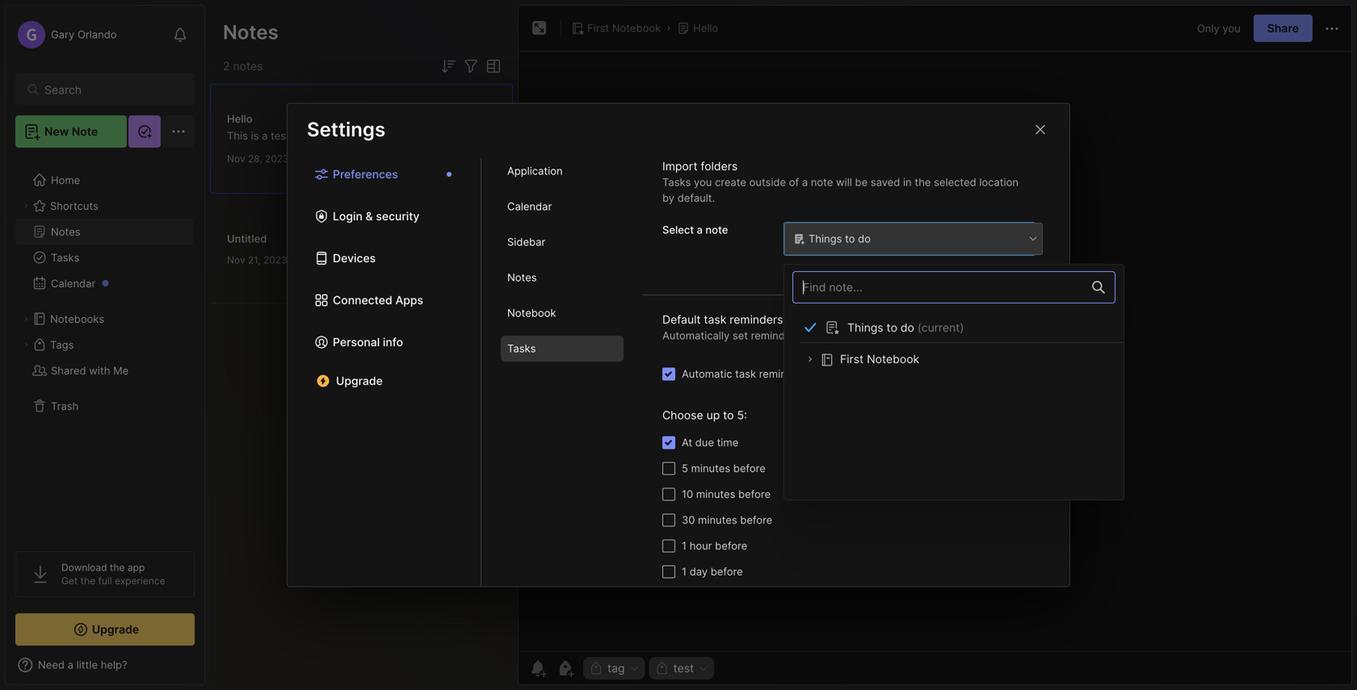 Task type: vqa. For each thing, say whether or not it's contained in the screenshot.
changes
no



Task type: locate. For each thing, give the bounding box(es) containing it.
due
[[885, 330, 904, 342], [695, 437, 714, 449]]

2 horizontal spatial tasks
[[662, 176, 691, 189]]

0 vertical spatial minutes
[[691, 462, 730, 475]]

before down '10 minutes before'
[[740, 514, 773, 527]]

first inside cell
[[840, 353, 864, 366]]

0 horizontal spatial the
[[80, 576, 96, 587]]

tab list
[[288, 158, 481, 587], [481, 158, 643, 587]]

to left task.
[[978, 330, 988, 342]]

automatic
[[682, 368, 732, 380]]

1 vertical spatial things
[[847, 321, 883, 335]]

before right day
[[711, 566, 743, 578]]

1 horizontal spatial task
[[735, 368, 756, 380]]

notes left tab
[[870, 264, 899, 277]]

sidebar tab
[[501, 229, 624, 255]]

2 vertical spatial reminders
[[759, 368, 809, 380]]

1 horizontal spatial first notebook
[[840, 353, 919, 366]]

reminders up set
[[730, 313, 783, 327]]

shared with me
[[51, 365, 129, 377]]

upgrade down personal
[[336, 374, 383, 388]]

1 vertical spatial 1
[[682, 566, 687, 578]]

0 vertical spatial notebook
[[612, 22, 661, 34]]

personal info
[[333, 336, 403, 349]]

you
[[1223, 22, 1241, 35], [694, 176, 712, 189], [834, 330, 852, 342]]

expand notebooks image
[[21, 314, 31, 324]]

the
[[915, 176, 931, 189], [110, 562, 125, 574], [80, 576, 96, 587]]

add
[[854, 330, 873, 342]]

1 horizontal spatial tasks
[[507, 343, 536, 355]]

task right automatic on the right
[[735, 368, 756, 380]]

calendar
[[507, 201, 552, 213], [51, 277, 96, 290]]

0 vertical spatial test
[[271, 130, 290, 142]]

notebook tab
[[501, 301, 624, 326]]

upgrade down 'full'
[[92, 623, 139, 637]]

tab list containing preferences
[[288, 158, 481, 587]]

upgrade button down info on the left
[[307, 368, 461, 394]]

0 horizontal spatial things
[[809, 233, 842, 245]]

nov left 21,
[[227, 254, 245, 266]]

a right is at the top of the page
[[262, 130, 268, 142]]

0 horizontal spatial task
[[704, 313, 727, 327]]

1 horizontal spatial calendar
[[507, 201, 552, 213]]

1 left day
[[682, 566, 687, 578]]

tasks
[[662, 176, 691, 189], [51, 251, 79, 264], [507, 343, 536, 355]]

0 horizontal spatial first notebook
[[587, 22, 661, 34]]

the up 'full'
[[110, 562, 125, 574]]

add a reminder image
[[528, 659, 548, 679]]

1 vertical spatial 2023
[[263, 254, 287, 266]]

0 vertical spatial 1
[[682, 540, 687, 553]]

2 tab list from the left
[[481, 158, 643, 587]]

due left date
[[885, 330, 904, 342]]

1 vertical spatial tasks
[[51, 251, 79, 264]]

you left add
[[834, 330, 852, 342]]

you inside import folders tasks you create outside of a note will be saved in the selected location by default.
[[694, 176, 712, 189]]

time up 5 minutes before
[[717, 437, 739, 449]]

test right tag
[[673, 662, 694, 676]]

0 vertical spatial note
[[811, 176, 833, 189]]

1 horizontal spatial things
[[847, 321, 883, 335]]

pin
[[806, 264, 822, 277]]

0 vertical spatial upgrade button
[[307, 368, 461, 394]]

reminders right set
[[751, 330, 801, 342]]

2 vertical spatial notebook
[[867, 353, 919, 366]]

reminders
[[730, 313, 783, 327], [751, 330, 801, 342], [759, 368, 809, 380]]

notes down sidebar
[[507, 272, 537, 284]]

new
[[44, 125, 69, 139]]

of inside import folders tasks you create outside of a note will be saved in the selected location by default.
[[789, 176, 799, 189]]

None checkbox
[[662, 368, 675, 381], [662, 462, 675, 475], [662, 488, 675, 501], [662, 540, 675, 553], [662, 368, 675, 381], [662, 462, 675, 475], [662, 488, 675, 501], [662, 540, 675, 553]]

tree containing home
[[6, 158, 204, 537]]

1 vertical spatial you
[[694, 176, 712, 189]]

task for automatic
[[735, 368, 756, 380]]

calendar inside button
[[51, 277, 96, 290]]

day
[[690, 566, 708, 578]]

1 vertical spatial time
[[717, 437, 739, 449]]

0 vertical spatial reminders
[[730, 313, 783, 327]]

a right select
[[697, 224, 703, 236]]

to left date
[[887, 321, 897, 335]]

before up '10 minutes before'
[[733, 462, 766, 475]]

to for things to do (current)
[[887, 321, 897, 335]]

1 vertical spatial do
[[901, 321, 914, 335]]

will
[[836, 176, 852, 189]]

of
[[789, 176, 799, 189], [857, 264, 867, 277]]

calendar tab
[[501, 194, 624, 220]]

0 horizontal spatial calendar
[[51, 277, 96, 290]]

1 vertical spatial first
[[840, 353, 864, 366]]

first notebook down add
[[840, 353, 919, 366]]

hello button
[[674, 17, 722, 40]]

top
[[837, 264, 854, 277]]

None search field
[[44, 80, 173, 99]]

minutes for 30
[[698, 514, 737, 527]]

Find note… text field
[[793, 274, 1083, 301]]

before for 30 minutes before
[[740, 514, 773, 527]]

notebook
[[612, 22, 661, 34], [507, 307, 556, 320], [867, 353, 919, 366]]

1 vertical spatial calendar
[[51, 277, 96, 290]]

personal
[[333, 336, 380, 349]]

tasks down import
[[662, 176, 691, 189]]

reminders for default
[[730, 313, 783, 327]]

1 vertical spatial minutes
[[696, 488, 735, 501]]

tree
[[6, 158, 204, 537]]

first notebook left hello button
[[587, 22, 661, 34]]

application tab
[[501, 158, 624, 184]]

task inside "default task reminders automatically set reminders when you add a due date and time to a task."
[[704, 313, 727, 327]]

a right outside
[[802, 176, 808, 189]]

30
[[682, 514, 695, 527]]

before for 5 minutes before
[[733, 462, 766, 475]]

0 vertical spatial task
[[704, 313, 727, 327]]

do left (current)
[[901, 321, 914, 335]]

login
[[333, 210, 363, 223]]

1 horizontal spatial time
[[954, 330, 975, 342]]

do
[[858, 233, 871, 245], [901, 321, 914, 335]]

1 vertical spatial due
[[695, 437, 714, 449]]

2 nov from the top
[[227, 254, 245, 266]]

import folders tasks you create outside of a note will be saved in the selected location by default.
[[662, 160, 1019, 204]]

first down add
[[840, 353, 864, 366]]

notebooks link
[[15, 306, 194, 332]]

1 vertical spatial notebook
[[507, 307, 556, 320]]

None checkbox
[[662, 437, 675, 450], [662, 514, 675, 527], [662, 566, 675, 579], [662, 437, 675, 450], [662, 514, 675, 527], [662, 566, 675, 579]]

1 vertical spatial the
[[110, 562, 125, 574]]

notebook left hello button
[[612, 22, 661, 34]]

and
[[932, 330, 951, 342]]

1 horizontal spatial do
[[901, 321, 914, 335]]

you right only on the right top of page
[[1223, 22, 1241, 35]]

pin to top of notes tab
[[806, 264, 919, 277]]

set
[[733, 330, 748, 342]]

to right pin
[[824, 264, 835, 277]]

0 vertical spatial tasks
[[662, 176, 691, 189]]

1 horizontal spatial first
[[840, 353, 864, 366]]

1 vertical spatial task
[[735, 368, 756, 380]]

note down default. at the top of page
[[706, 224, 728, 236]]

download
[[61, 562, 107, 574]]

2 horizontal spatial the
[[915, 176, 931, 189]]

to for things to do
[[845, 233, 855, 245]]

test right is at the top of the page
[[271, 130, 290, 142]]

1 horizontal spatial notebook
[[612, 22, 661, 34]]

0 horizontal spatial note
[[706, 224, 728, 236]]

0 horizontal spatial tasks
[[51, 251, 79, 264]]

Pin to top of Notes tab checkbox
[[787, 264, 800, 277]]

1 horizontal spatial of
[[857, 264, 867, 277]]

1 nov from the top
[[227, 153, 245, 165]]

2 vertical spatial tasks
[[507, 343, 536, 355]]

things right when
[[847, 321, 883, 335]]

1 vertical spatial reminders
[[751, 330, 801, 342]]

preferences
[[333, 168, 398, 181]]

to inside "default task reminders automatically set reminders when you add a due date and time to a task."
[[978, 330, 988, 342]]

0 horizontal spatial due
[[695, 437, 714, 449]]

1 1 from the top
[[682, 540, 687, 553]]

first notebook cell
[[801, 343, 1132, 376]]

things inside default task note field
[[809, 233, 842, 245]]

1 vertical spatial test
[[673, 662, 694, 676]]

with
[[89, 365, 110, 377]]

0 horizontal spatial time
[[717, 437, 739, 449]]

do up pin to top of notes tab
[[858, 233, 871, 245]]

before for 1 day before
[[711, 566, 743, 578]]

the down download
[[80, 576, 96, 587]]

calendar up sidebar
[[507, 201, 552, 213]]

this is a test
[[227, 130, 290, 142]]

tree inside the main element
[[6, 158, 204, 537]]

Note Editor text field
[[519, 51, 1352, 652]]

upgrade inside the main element
[[92, 623, 139, 637]]

by
[[662, 192, 675, 204]]

in
[[903, 176, 912, 189]]

2023 for nov 21, 2023
[[263, 254, 287, 266]]

0 horizontal spatial upgrade button
[[15, 614, 195, 646]]

expand note image
[[530, 19, 549, 38]]

get
[[61, 576, 78, 587]]

you up default. at the top of page
[[694, 176, 712, 189]]

1 horizontal spatial due
[[885, 330, 904, 342]]

first inside "button"
[[587, 22, 609, 34]]

0 horizontal spatial notebook
[[507, 307, 556, 320]]

before down 30 minutes before
[[715, 540, 747, 553]]

minutes for 10
[[696, 488, 735, 501]]

before
[[733, 462, 766, 475], [738, 488, 771, 501], [740, 514, 773, 527], [715, 540, 747, 553], [711, 566, 743, 578]]

0 vertical spatial due
[[885, 330, 904, 342]]

2023 right 21,
[[263, 254, 287, 266]]

reminders down when
[[759, 368, 809, 380]]

note inside import folders tasks you create outside of a note will be saved in the selected location by default.
[[811, 176, 833, 189]]

1 hour before
[[682, 540, 747, 553]]

the right in
[[915, 176, 931, 189]]

notebooks
[[50, 313, 104, 325]]

0 vertical spatial calendar
[[507, 201, 552, 213]]

tags
[[50, 339, 74, 351]]

2 horizontal spatial you
[[1223, 22, 1241, 35]]

a right add
[[876, 330, 882, 342]]

0 horizontal spatial you
[[694, 176, 712, 189]]

0 vertical spatial things
[[809, 233, 842, 245]]

tasks up calendar button
[[51, 251, 79, 264]]

upgrade button down 'full'
[[15, 614, 195, 646]]

2023 right 28, at top left
[[265, 153, 289, 165]]

0 vertical spatial nov
[[227, 153, 245, 165]]

1 for 1 day before
[[682, 566, 687, 578]]

of right outside
[[789, 176, 799, 189]]

1 left the 'hour'
[[682, 540, 687, 553]]

1 tab list from the left
[[288, 158, 481, 587]]

1 vertical spatial first notebook
[[840, 353, 919, 366]]

notebook up tasks tab
[[507, 307, 556, 320]]

0 horizontal spatial of
[[789, 176, 799, 189]]

1 vertical spatial hello
[[227, 113, 253, 125]]

1 vertical spatial nov
[[227, 254, 245, 266]]

nov left 28, at top left
[[227, 153, 245, 165]]

untitled
[[227, 233, 267, 245]]

note left will
[[811, 176, 833, 189]]

0 vertical spatial time
[[954, 330, 975, 342]]

2 vertical spatial you
[[834, 330, 852, 342]]

to
[[845, 233, 855, 245], [824, 264, 835, 277], [887, 321, 897, 335], [978, 330, 988, 342], [723, 409, 734, 422]]

time right and
[[954, 330, 975, 342]]

5 minutes before
[[682, 462, 766, 475]]

notebook down things to do (current)
[[867, 353, 919, 366]]

before up 30 minutes before
[[738, 488, 771, 501]]

note
[[811, 176, 833, 189], [706, 224, 728, 236]]

folders
[[701, 160, 738, 173]]

login & security
[[333, 210, 420, 223]]

things to do
[[809, 233, 871, 245]]

0 horizontal spatial hello
[[227, 113, 253, 125]]

tag
[[607, 662, 625, 676]]

1 vertical spatial upgrade
[[92, 623, 139, 637]]

28,
[[248, 153, 262, 165]]

1 vertical spatial upgrade button
[[15, 614, 195, 646]]

shared
[[51, 365, 86, 377]]

minutes down 5 minutes before
[[696, 488, 735, 501]]

Default task note field
[[784, 222, 1043, 256]]

trash
[[51, 400, 79, 413]]

trash link
[[15, 393, 194, 419]]

1 horizontal spatial hello
[[693, 22, 718, 34]]

do inside default task note field
[[858, 233, 871, 245]]

0 vertical spatial upgrade
[[336, 374, 383, 388]]

notes up notes at left top
[[223, 20, 279, 44]]

to up top
[[845, 233, 855, 245]]

only
[[1197, 22, 1220, 35]]

to inside default task note field
[[845, 233, 855, 245]]

notes inside 'link'
[[51, 226, 80, 238]]

of right top
[[857, 264, 867, 277]]

1 horizontal spatial you
[[834, 330, 852, 342]]

1 vertical spatial note
[[706, 224, 728, 236]]

5:
[[737, 409, 747, 422]]

test button
[[649, 658, 714, 680]]

0 vertical spatial first notebook
[[587, 22, 661, 34]]

first
[[587, 22, 609, 34], [840, 353, 864, 366]]

2 vertical spatial minutes
[[698, 514, 737, 527]]

task up automatically
[[704, 313, 727, 327]]

1 horizontal spatial note
[[811, 176, 833, 189]]

minutes up 1 hour before
[[698, 514, 737, 527]]

upgrade button inside the main element
[[15, 614, 195, 646]]

first right expand note icon
[[587, 22, 609, 34]]

close image
[[1031, 120, 1050, 139]]

0 vertical spatial you
[[1223, 22, 1241, 35]]

automatic task reminders
[[682, 368, 809, 380]]

2 1 from the top
[[682, 566, 687, 578]]

download the app get the full experience
[[61, 562, 165, 587]]

1 horizontal spatial upgrade
[[336, 374, 383, 388]]

0 horizontal spatial upgrade
[[92, 623, 139, 637]]

0 vertical spatial do
[[858, 233, 871, 245]]

calendar up notebooks
[[51, 277, 96, 290]]

0 horizontal spatial do
[[858, 233, 871, 245]]

0 vertical spatial first
[[587, 22, 609, 34]]

1 horizontal spatial upgrade button
[[307, 368, 461, 394]]

notes down 'shortcuts'
[[51, 226, 80, 238]]

note window element
[[518, 5, 1352, 686]]

nov 28, 2023
[[227, 153, 289, 165]]

0 vertical spatial the
[[915, 176, 931, 189]]

is
[[251, 130, 259, 142]]

2023
[[265, 153, 289, 165], [263, 254, 287, 266]]

1
[[682, 540, 687, 553], [682, 566, 687, 578]]

nov
[[227, 153, 245, 165], [227, 254, 245, 266]]

minutes right the 5
[[691, 462, 730, 475]]

2 horizontal spatial notebook
[[867, 353, 919, 366]]

1 horizontal spatial test
[[673, 662, 694, 676]]

tasks down notebook tab
[[507, 343, 536, 355]]

calendar button
[[15, 271, 194, 296]]

due right at
[[695, 437, 714, 449]]

things up pin
[[809, 233, 842, 245]]

0 horizontal spatial first
[[587, 22, 609, 34]]

0 vertical spatial hello
[[693, 22, 718, 34]]

0 vertical spatial 2023
[[265, 153, 289, 165]]

1 vertical spatial of
[[857, 264, 867, 277]]

0 vertical spatial of
[[789, 176, 799, 189]]

2
[[223, 59, 230, 73]]

apps
[[395, 294, 423, 307]]



Task type: describe. For each thing, give the bounding box(es) containing it.
at due time
[[682, 437, 739, 449]]

Search text field
[[44, 82, 173, 98]]

10
[[682, 488, 693, 501]]

things for things to do
[[809, 233, 842, 245]]

at
[[682, 437, 692, 449]]

automatically
[[662, 330, 730, 342]]

notes tab
[[501, 265, 624, 291]]

before for 1 hour before
[[715, 540, 747, 553]]

be
[[855, 176, 868, 189]]

tag button
[[583, 658, 645, 680]]

notebook inside tab
[[507, 307, 556, 320]]

task for default
[[704, 313, 727, 327]]

notebook inside cell
[[867, 353, 919, 366]]

application
[[507, 165, 563, 178]]

up
[[707, 409, 720, 422]]

only you
[[1197, 22, 1241, 35]]

info
[[383, 336, 403, 349]]

note
[[72, 125, 98, 139]]

shortcuts
[[50, 200, 98, 212]]

first notebook inside first notebook "button"
[[587, 22, 661, 34]]

nov 21, 2023
[[227, 254, 287, 266]]

tags button
[[15, 332, 194, 358]]

calendar inside "tab"
[[507, 201, 552, 213]]

21,
[[248, 254, 261, 266]]

connected apps
[[333, 294, 423, 307]]

location
[[979, 176, 1019, 189]]

app
[[128, 562, 145, 574]]

full
[[98, 576, 112, 587]]

this
[[227, 130, 248, 142]]

security
[[376, 210, 420, 223]]

settings
[[307, 118, 385, 141]]

1 for 1 hour before
[[682, 540, 687, 553]]

default.
[[678, 192, 715, 204]]

new note
[[44, 125, 98, 139]]

notes inside tab
[[507, 272, 537, 284]]

reminders for automatic
[[759, 368, 809, 380]]

30 minutes before
[[682, 514, 773, 527]]

main element
[[0, 0, 210, 691]]

selected
[[934, 176, 976, 189]]

add tag image
[[556, 659, 575, 679]]

create
[[715, 176, 746, 189]]

2 notes
[[223, 59, 263, 73]]

connected
[[333, 294, 392, 307]]

to left 5:
[[723, 409, 734, 422]]

date
[[907, 330, 929, 342]]

saved
[[871, 176, 900, 189]]

minutes for 5
[[691, 462, 730, 475]]

0 horizontal spatial test
[[271, 130, 290, 142]]

do for things to do
[[858, 233, 871, 245]]

you inside "default task reminders automatically set reminders when you add a due date and time to a task."
[[834, 330, 852, 342]]

things to do (current)
[[847, 321, 964, 335]]

hello inside button
[[693, 22, 718, 34]]

nov for nov 28, 2023
[[227, 153, 245, 165]]

sidebar
[[507, 236, 545, 249]]

default
[[662, 313, 701, 327]]

import
[[662, 160, 698, 173]]

tab list containing application
[[481, 158, 643, 587]]

choose
[[662, 409, 703, 422]]

&
[[366, 210, 373, 223]]

nov for nov 21, 2023
[[227, 254, 245, 266]]

experience
[[115, 576, 165, 587]]

(current)
[[918, 321, 964, 335]]

you inside 'note window' element
[[1223, 22, 1241, 35]]

2 vertical spatial the
[[80, 576, 96, 587]]

tasks button
[[15, 245, 194, 271]]

expand tags image
[[21, 340, 31, 350]]

hour
[[690, 540, 712, 553]]

1 horizontal spatial the
[[110, 562, 125, 574]]

10 minutes before
[[682, 488, 771, 501]]

devices
[[333, 252, 376, 265]]

tasks tab
[[501, 336, 624, 362]]

the inside import folders tasks you create outside of a note will be saved in the selected location by default.
[[915, 176, 931, 189]]

share button
[[1254, 15, 1313, 42]]

tasks inside tab
[[507, 343, 536, 355]]

5
[[682, 462, 688, 475]]

a inside import folders tasks you create outside of a note will be saved in the selected location by default.
[[802, 176, 808, 189]]

choose up to 5:
[[662, 409, 747, 422]]

test inside 'button'
[[673, 662, 694, 676]]

notebook inside "button"
[[612, 22, 661, 34]]

me
[[113, 365, 129, 377]]

due inside "default task reminders automatically set reminders when you add a due date and time to a task."
[[885, 330, 904, 342]]

default task reminders automatically set reminders when you add a due date and time to a task.
[[662, 313, 1024, 342]]

outside
[[749, 176, 786, 189]]

tab
[[902, 264, 919, 277]]

things for things to do (current)
[[847, 321, 883, 335]]

do for things to do (current)
[[901, 321, 914, 335]]

2023 for nov 28, 2023
[[265, 153, 289, 165]]

first notebook button
[[568, 17, 664, 40]]

to for pin to top of notes tab
[[824, 264, 835, 277]]

none search field inside the main element
[[44, 80, 173, 99]]

notes link
[[15, 219, 194, 245]]

tasks inside button
[[51, 251, 79, 264]]

1 day before
[[682, 566, 743, 578]]

when
[[804, 330, 831, 342]]

tasks inside import folders tasks you create outside of a note will be saved in the selected location by default.
[[662, 176, 691, 189]]

first notebook inside first notebook cell
[[840, 353, 919, 366]]

time inside "default task reminders automatically set reminders when you add a due date and time to a task."
[[954, 330, 975, 342]]

home
[[51, 174, 80, 186]]

notes
[[233, 59, 263, 73]]

task.
[[1000, 330, 1024, 342]]

shared with me link
[[15, 358, 194, 384]]

select a note
[[662, 224, 728, 236]]

a left task.
[[991, 330, 997, 342]]

before for 10 minutes before
[[738, 488, 771, 501]]

share
[[1267, 21, 1299, 35]]

home link
[[15, 167, 195, 193]]



